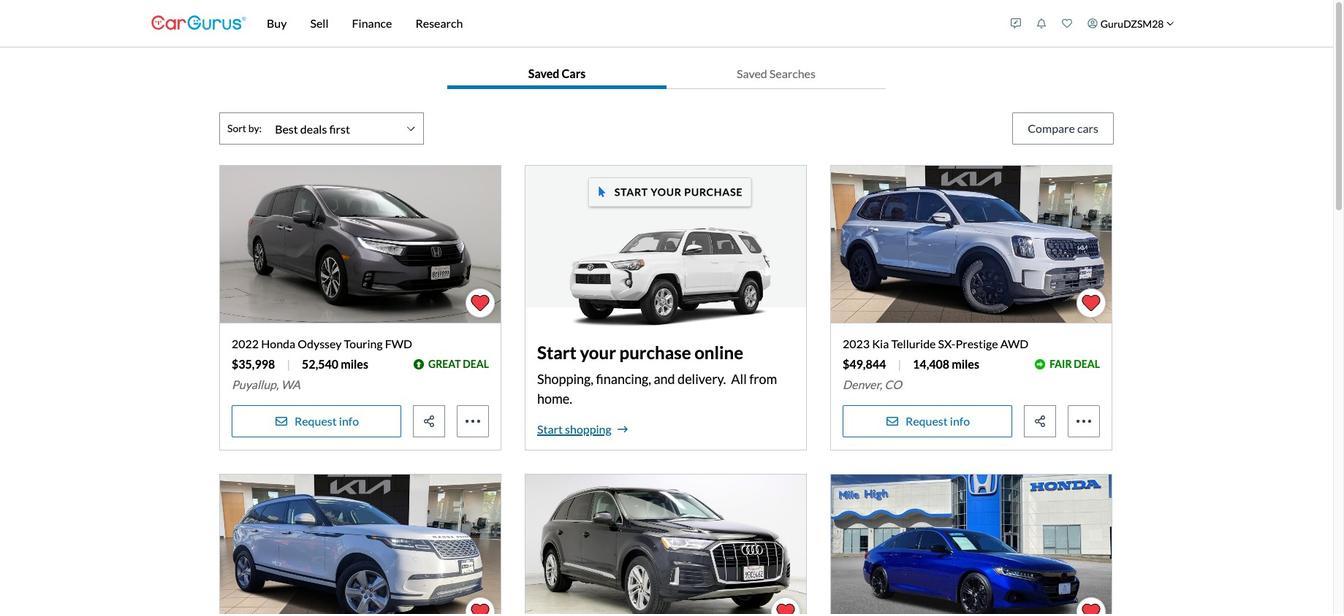 Task type: describe. For each thing, give the bounding box(es) containing it.
shopping, financing, and delivery.  all from home.
[[537, 371, 778, 407]]

2022
[[232, 337, 259, 351]]

request info for co
[[906, 415, 970, 428]]

add a car review image
[[1011, 18, 1022, 29]]

sell
[[310, 16, 329, 30]]

saved for saved searches
[[737, 67, 768, 80]]

request info for wa
[[295, 415, 359, 428]]

gurudzsm28
[[1101, 17, 1164, 30]]

open notifications image
[[1037, 18, 1047, 29]]

saved searches link
[[667, 59, 886, 88]]

shopping,
[[537, 371, 594, 387]]

denver,
[[843, 378, 883, 392]]

2021 audi q7 quattro premium plus 55 tfsi awd image
[[526, 475, 807, 615]]

envelope image
[[274, 416, 289, 428]]

fair deal
[[1050, 358, 1100, 370]]

fwd
[[385, 337, 413, 351]]

chevron down image
[[1167, 20, 1175, 27]]

sort by:
[[227, 122, 262, 134]]

request info button for wa
[[232, 406, 401, 438]]

2023 kia telluride sx-prestige awd image
[[831, 166, 1112, 324]]

online
[[695, 342, 744, 363]]

compare
[[1028, 121, 1076, 135]]

denver, co
[[843, 378, 902, 392]]

wa
[[281, 378, 300, 392]]

menu bar containing buy
[[246, 0, 1004, 47]]

puyallup, wa
[[232, 378, 300, 392]]

52,540
[[302, 358, 339, 371]]

deal for 2022 honda odyssey touring fwd
[[463, 358, 489, 370]]

buy
[[267, 16, 287, 30]]

finance
[[352, 16, 392, 30]]

research button
[[404, 0, 475, 47]]

great deal
[[429, 358, 489, 370]]

honda
[[261, 337, 296, 351]]

| for wa
[[287, 358, 290, 371]]

request info button for co
[[843, 406, 1013, 438]]

user icon image
[[1088, 18, 1098, 29]]

saved searches
[[737, 67, 816, 80]]

envelope image
[[885, 416, 900, 428]]

co
[[885, 378, 902, 392]]

start your purchase online
[[537, 342, 744, 363]]

14,408 miles
[[913, 358, 980, 371]]

home.
[[537, 391, 573, 407]]

saved for saved cars
[[529, 67, 560, 80]]

buy button
[[255, 0, 299, 47]]

gurudzsm28 menu
[[1004, 3, 1182, 44]]



Task type: locate. For each thing, give the bounding box(es) containing it.
1 request from the left
[[295, 415, 337, 428]]

deal right fair
[[1074, 358, 1100, 370]]

saved inside "link"
[[737, 67, 768, 80]]

start
[[537, 342, 577, 363], [537, 422, 563, 436]]

info
[[339, 415, 359, 428], [950, 415, 970, 428]]

2022 honda accord sport fwd image
[[831, 475, 1112, 615]]

0 horizontal spatial info
[[339, 415, 359, 428]]

start for start shopping
[[537, 422, 563, 436]]

start shopping link
[[537, 421, 628, 439]]

saved cars
[[529, 67, 586, 80]]

52,540 miles
[[302, 358, 368, 371]]

deal
[[463, 358, 489, 370], [1074, 358, 1100, 370]]

1 miles from the left
[[341, 358, 368, 371]]

ellipsis h image right share alt image
[[1076, 413, 1093, 431]]

1 horizontal spatial ellipsis h image
[[1076, 413, 1093, 431]]

all
[[731, 371, 747, 387]]

great
[[429, 358, 461, 370]]

2 request info button from the left
[[843, 406, 1013, 438]]

telluride
[[892, 337, 936, 351]]

kia
[[872, 337, 889, 351]]

0 horizontal spatial miles
[[341, 358, 368, 371]]

request
[[295, 415, 337, 428], [906, 415, 948, 428]]

gurudzsm28 button
[[1080, 3, 1182, 44]]

0 horizontal spatial saved
[[529, 67, 560, 80]]

request info
[[295, 415, 359, 428], [906, 415, 970, 428]]

cars
[[1078, 121, 1099, 135]]

0 vertical spatial start
[[537, 342, 577, 363]]

financing,
[[596, 371, 652, 387]]

sx-
[[939, 337, 956, 351]]

1 info from the left
[[339, 415, 359, 428]]

prestige
[[956, 337, 999, 351]]

2023
[[843, 337, 870, 351]]

research
[[416, 16, 463, 30]]

share alt image
[[1033, 416, 1048, 428]]

ellipsis h image
[[464, 413, 482, 431], [1076, 413, 1093, 431]]

1 | from the left
[[287, 358, 290, 371]]

cargurus logo homepage link image
[[151, 3, 246, 44]]

2022 land rover range rover velar p250 s awd image
[[220, 475, 501, 615]]

2 ellipsis h image from the left
[[1076, 413, 1093, 431]]

request right envelope icon on the right of the page
[[906, 415, 948, 428]]

miles for 14,408 miles
[[952, 358, 980, 371]]

2 saved from the left
[[737, 67, 768, 80]]

puyallup,
[[232, 378, 279, 392]]

$35,998
[[232, 358, 275, 371]]

| up 'co'
[[898, 358, 902, 371]]

sell button
[[299, 0, 340, 47]]

ellipsis h image for 2023 kia telluride sx-prestige awd
[[1076, 413, 1093, 431]]

searches
[[770, 67, 816, 80]]

request for denver, co
[[906, 415, 948, 428]]

sort
[[227, 122, 246, 134]]

2 | from the left
[[898, 358, 902, 371]]

0 horizontal spatial deal
[[463, 358, 489, 370]]

0 horizontal spatial request
[[295, 415, 337, 428]]

0 horizontal spatial request info
[[295, 415, 359, 428]]

request info right envelope icon on the right of the page
[[906, 415, 970, 428]]

fair
[[1050, 358, 1072, 370]]

saved left cars
[[529, 67, 560, 80]]

saved
[[529, 67, 560, 80], [737, 67, 768, 80]]

1 request info from the left
[[295, 415, 359, 428]]

1 horizontal spatial saved
[[737, 67, 768, 80]]

deal right "great"
[[463, 358, 489, 370]]

1 horizontal spatial |
[[898, 358, 902, 371]]

cargurus logo homepage link link
[[151, 3, 246, 44]]

request info button
[[232, 406, 401, 438], [843, 406, 1013, 438]]

1 vertical spatial start
[[537, 422, 563, 436]]

touring
[[344, 337, 383, 351]]

request info button down wa
[[232, 406, 401, 438]]

2022 honda odyssey touring fwd image
[[220, 166, 501, 324]]

info for 14,408
[[950, 415, 970, 428]]

0 horizontal spatial ellipsis h image
[[464, 413, 482, 431]]

ellipsis h image right share alt icon
[[464, 413, 482, 431]]

1 request info button from the left
[[232, 406, 401, 438]]

info down 52,540 miles
[[339, 415, 359, 428]]

request info right envelope image
[[295, 415, 359, 428]]

finance button
[[340, 0, 404, 47]]

0 horizontal spatial request info button
[[232, 406, 401, 438]]

$49,844
[[843, 358, 886, 371]]

from
[[750, 371, 778, 387]]

compare cars
[[1028, 121, 1099, 135]]

1 start from the top
[[537, 342, 577, 363]]

by:
[[248, 122, 262, 134]]

ellipsis h image for 2022 honda odyssey touring fwd
[[464, 413, 482, 431]]

1 deal from the left
[[463, 358, 489, 370]]

info down 14,408 miles
[[950, 415, 970, 428]]

miles for 52,540 miles
[[341, 358, 368, 371]]

2022 honda odyssey touring fwd
[[232, 337, 413, 351]]

request right envelope image
[[295, 415, 337, 428]]

| up wa
[[287, 358, 290, 371]]

saved left searches
[[737, 67, 768, 80]]

deal for 2023 kia telluride sx-prestige awd
[[1074, 358, 1100, 370]]

miles down touring
[[341, 358, 368, 371]]

14,408
[[913, 358, 950, 371]]

2 start from the top
[[537, 422, 563, 436]]

request for puyallup, wa
[[295, 415, 337, 428]]

odyssey
[[298, 337, 342, 351]]

2 info from the left
[[950, 415, 970, 428]]

your
[[580, 342, 616, 363]]

miles down prestige
[[952, 358, 980, 371]]

| for co
[[898, 358, 902, 371]]

saved cars image
[[1063, 18, 1073, 29]]

start down home.
[[537, 422, 563, 436]]

start for start your purchase online
[[537, 342, 577, 363]]

long arrow right image
[[618, 424, 628, 436]]

2 request info from the left
[[906, 415, 970, 428]]

|
[[287, 358, 290, 371], [898, 358, 902, 371]]

2 miles from the left
[[952, 358, 980, 371]]

gurudzsm28 menu item
[[1080, 3, 1182, 44]]

1 horizontal spatial info
[[950, 415, 970, 428]]

share alt image
[[422, 416, 437, 428]]

1 horizontal spatial request info button
[[843, 406, 1013, 438]]

saved cars link
[[448, 59, 667, 88]]

purchase
[[620, 342, 691, 363]]

menu bar
[[246, 0, 1004, 47]]

1 saved from the left
[[529, 67, 560, 80]]

cars
[[562, 67, 586, 80]]

start up shopping, on the bottom of page
[[537, 342, 577, 363]]

1 horizontal spatial request
[[906, 415, 948, 428]]

2 request from the left
[[906, 415, 948, 428]]

start shopping
[[537, 422, 612, 436]]

info for 52,540
[[339, 415, 359, 428]]

1 horizontal spatial request info
[[906, 415, 970, 428]]

compare cars button
[[1013, 113, 1114, 145]]

awd
[[1001, 337, 1029, 351]]

shopping
[[565, 422, 612, 436]]

miles
[[341, 358, 368, 371], [952, 358, 980, 371]]

0 horizontal spatial |
[[287, 358, 290, 371]]

1 ellipsis h image from the left
[[464, 413, 482, 431]]

and
[[654, 371, 675, 387]]

1 horizontal spatial miles
[[952, 358, 980, 371]]

1 horizontal spatial deal
[[1074, 358, 1100, 370]]

2 deal from the left
[[1074, 358, 1100, 370]]

request info button down 'co'
[[843, 406, 1013, 438]]

2023 kia telluride sx-prestige awd
[[843, 337, 1029, 351]]



Task type: vqa. For each thing, say whether or not it's contained in the screenshot.
Used related to Used Volvo
no



